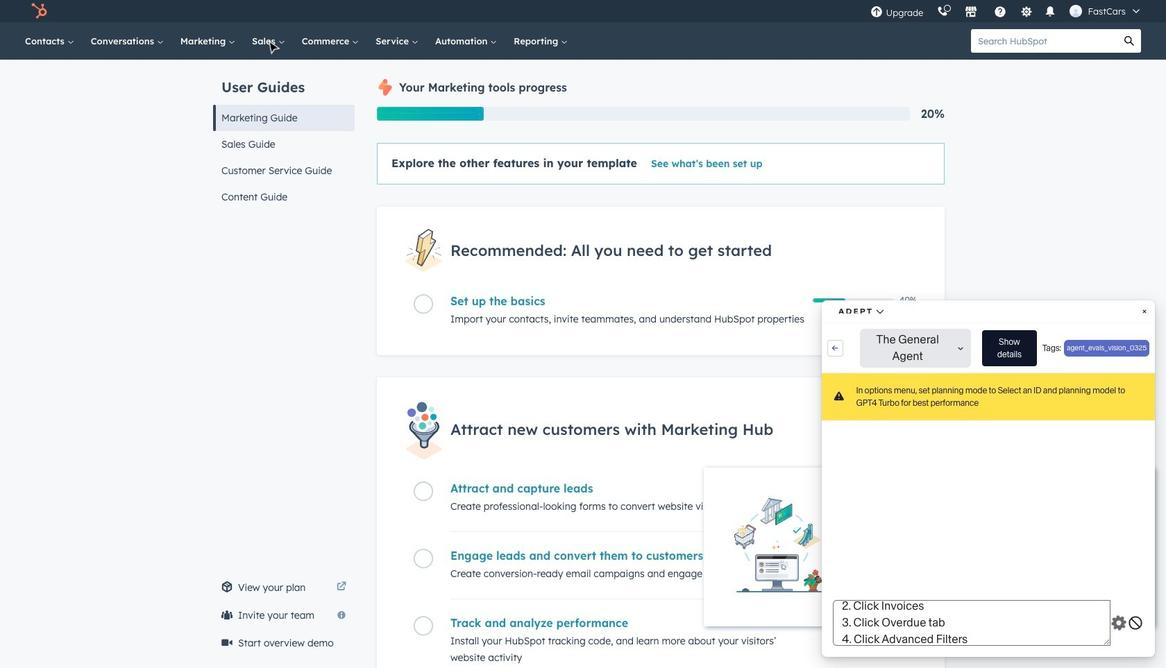 Task type: describe. For each thing, give the bounding box(es) containing it.
Search HubSpot search field
[[971, 29, 1118, 53]]

a feedback form has popped up. dialog
[[0, 558, 1166, 668]]

link opens in a new window image
[[337, 582, 346, 593]]



Task type: vqa. For each thing, say whether or not it's contained in the screenshot.
A feedback form has popped up. dialog
yes



Task type: locate. For each thing, give the bounding box(es) containing it.
progress bar
[[377, 107, 484, 121]]

menu
[[864, 0, 1150, 22]]

user guides element
[[213, 60, 355, 210]]

link opens in a new window image
[[337, 580, 346, 596]]

[object object] complete progress bar
[[813, 299, 845, 303]]

marketplaces image
[[965, 6, 978, 19]]

christina overa image
[[1070, 5, 1083, 17]]

1 very difficult 7 very easy element
[[365, 598, 801, 638]]



